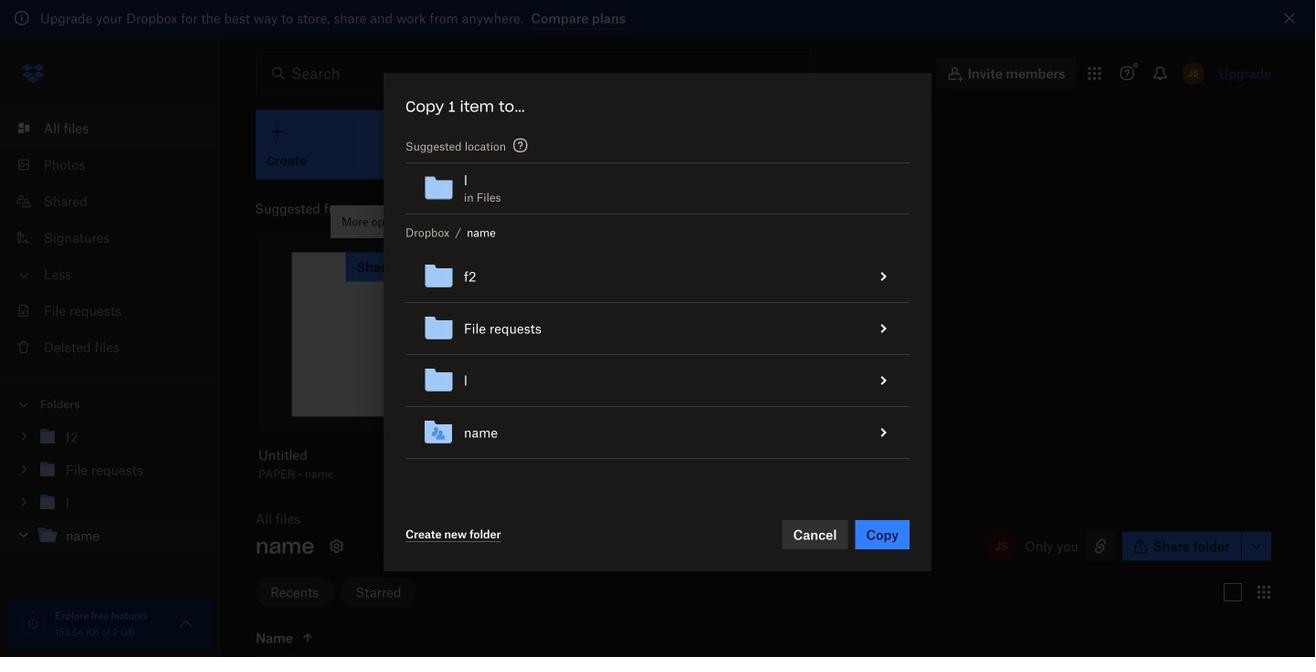 Task type: vqa. For each thing, say whether or not it's contained in the screenshot.
leftmost (
no



Task type: describe. For each thing, give the bounding box(es) containing it.
template stateless image for 1st row from the top
[[873, 266, 895, 288]]

2 row from the top
[[405, 303, 910, 355]]

template stateless image
[[873, 422, 895, 444]]

template stateless image for 2nd row from the top of the page
[[873, 318, 895, 340]]

1 row from the top
[[405, 251, 910, 303]]

based on previous activity and file type image
[[510, 135, 532, 157]]

template stateless image for third row
[[873, 370, 895, 392]]

less image
[[15, 267, 33, 285]]

3 row from the top
[[405, 355, 910, 407]]



Task type: locate. For each thing, give the bounding box(es) containing it.
group
[[0, 417, 219, 566]]

dialog
[[384, 73, 932, 572]]

list item
[[0, 110, 219, 147]]

row
[[405, 251, 910, 303], [405, 303, 910, 355], [405, 355, 910, 407], [405, 407, 910, 459]]

dropbox image
[[15, 55, 51, 92]]

0 vertical spatial template stateless image
[[873, 266, 895, 288]]

row group
[[405, 251, 910, 459]]

template stateless image
[[873, 266, 895, 288], [873, 318, 895, 340], [873, 370, 895, 392]]

list
[[0, 99, 219, 379]]

1 template stateless image from the top
[[873, 266, 895, 288]]

2 template stateless image from the top
[[873, 318, 895, 340]]

1 vertical spatial template stateless image
[[873, 318, 895, 340]]

table
[[405, 251, 910, 459]]

cell
[[828, 251, 858, 303], [858, 251, 910, 303], [828, 303, 858, 355], [858, 303, 910, 355], [828, 355, 858, 407], [858, 355, 910, 407], [828, 407, 858, 459], [858, 407, 910, 459]]

4 row from the top
[[405, 407, 910, 459]]

alert
[[0, 0, 1315, 37]]

3 template stateless image from the top
[[873, 370, 895, 392]]

2 vertical spatial template stateless image
[[873, 370, 895, 392]]



